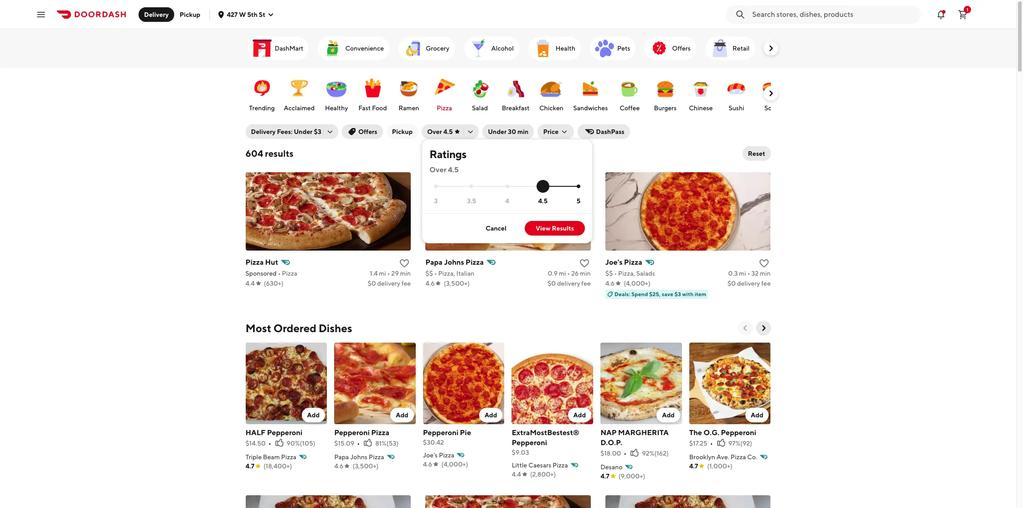 Task type: vqa. For each thing, say whether or not it's contained in the screenshot.
topmost 'johns'
yes



Task type: locate. For each thing, give the bounding box(es) containing it.
1 horizontal spatial delivery
[[251, 128, 276, 135]]

• left 26
[[567, 270, 570, 277]]

4.7 down "brooklyn"
[[689, 463, 698, 470]]

4.6
[[426, 280, 435, 287], [606, 280, 615, 287], [423, 461, 432, 468], [334, 463, 344, 470]]

1 vertical spatial delivery
[[251, 128, 276, 135]]

offers down fast
[[358, 128, 377, 135]]

$​0 down the 0.3
[[728, 280, 736, 287]]

fee down 0.3 mi • 32 min
[[762, 280, 771, 287]]

0 vertical spatial pickup
[[180, 11, 200, 18]]

sushi
[[729, 104, 744, 112]]

$​0
[[368, 280, 376, 287], [548, 280, 556, 287], [728, 280, 736, 287]]

delivery inside button
[[144, 11, 169, 18]]

0 horizontal spatial $​0 delivery fee
[[368, 280, 411, 287]]

mi right the 1.4
[[379, 270, 386, 277]]

0 vertical spatial $3
[[314, 128, 321, 135]]

min right 30
[[518, 128, 529, 135]]

$​0 delivery fee down 1.4 mi • 29 min
[[368, 280, 411, 287]]

1 horizontal spatial joe's
[[606, 258, 623, 267]]

1 vertical spatial papa johns pizza
[[334, 454, 384, 461]]

0 horizontal spatial $$
[[426, 270, 433, 277]]

0 vertical spatial joe's
[[606, 258, 623, 267]]

4.5 down ratings
[[448, 166, 459, 174]]

add
[[307, 412, 320, 419], [396, 412, 409, 419], [485, 412, 497, 419], [574, 412, 586, 419], [662, 412, 675, 419], [751, 412, 764, 419]]

0 horizontal spatial 4.7
[[246, 463, 254, 470]]

1 click to add this store to your saved list image from the left
[[399, 258, 410, 269]]

2 next button of carousel image from the top
[[766, 89, 776, 98]]

pickup right delivery button
[[180, 11, 200, 18]]

4.4 down sponsored
[[246, 280, 255, 287]]

click to add this store to your saved list image
[[399, 258, 410, 269], [579, 258, 590, 269]]

2 horizontal spatial fee
[[762, 280, 771, 287]]

$3 left with
[[675, 291, 681, 298]]

0 vertical spatial delivery
[[144, 11, 169, 18]]

pizza
[[437, 104, 452, 112], [246, 258, 264, 267], [466, 258, 484, 267], [624, 258, 642, 267], [282, 270, 297, 277], [371, 429, 389, 437], [439, 452, 454, 459], [281, 454, 297, 461], [369, 454, 384, 461], [731, 454, 746, 461], [553, 462, 568, 469]]

retail
[[733, 45, 750, 52]]

pickup button
[[174, 7, 206, 22], [387, 125, 418, 139]]

1.4 mi • 29 min
[[370, 270, 411, 277]]

1 vertical spatial joe's
[[423, 452, 438, 459]]

delivery down 0.3 mi • 32 min
[[737, 280, 760, 287]]

pickup button down "ramen"
[[387, 125, 418, 139]]

• for sponsored • pizza
[[278, 270, 281, 277]]

over up the 3 stars and over image
[[430, 166, 447, 174]]

3 $​0 delivery fee from the left
[[728, 280, 771, 287]]

1 horizontal spatial $3
[[675, 291, 681, 298]]

• down half pepperoni on the bottom
[[268, 440, 271, 447]]

2 click to add this store to your saved list image from the left
[[579, 258, 590, 269]]

joe's pizza down $30.42
[[423, 452, 454, 459]]

$​0 delivery fee down 0.3 mi • 32 min
[[728, 280, 771, 287]]

1 delivery from the left
[[377, 280, 400, 287]]

32
[[752, 270, 759, 277]]

over 4.5 inside "over 4.5" button
[[427, 128, 453, 135]]

2 vertical spatial 4.5
[[538, 197, 548, 205]]

burgers
[[654, 104, 677, 112]]

papa
[[426, 258, 443, 267], [334, 454, 349, 461]]

4.6 up deals:
[[606, 280, 615, 287]]

$3
[[314, 128, 321, 135], [675, 291, 681, 298]]

0 horizontal spatial delivery
[[144, 11, 169, 18]]

add for the o.g. pepperoni
[[751, 412, 764, 419]]

pizza down 81%(53)
[[369, 454, 384, 461]]

health image
[[532, 37, 554, 59]]

papa down the '$15.09'
[[334, 454, 349, 461]]

papa up "$$ • pizza, italian"
[[426, 258, 443, 267]]

1 horizontal spatial under
[[488, 128, 507, 135]]

1 horizontal spatial delivery
[[557, 280, 580, 287]]

click to add this store to your saved list image for papa johns pizza
[[579, 258, 590, 269]]

offers link
[[645, 36, 696, 60]]

• down pepperoni pizza
[[357, 440, 360, 447]]

joe's pizza for (4,000+)
[[423, 452, 454, 459]]

4.7
[[246, 463, 254, 470], [689, 463, 698, 470], [601, 473, 610, 480]]

0 horizontal spatial papa johns pizza
[[334, 454, 384, 461]]

add for nap margherita d.o.p.
[[662, 412, 675, 419]]

• for $15.09 •
[[357, 440, 360, 447]]

pizza, left italian
[[438, 270, 455, 277]]

4 add from the left
[[574, 412, 586, 419]]

reset button
[[743, 146, 771, 161]]

pepperoni up 90%(105)
[[267, 429, 303, 437]]

papa johns pizza for (3,500+)
[[334, 454, 384, 461]]

1 vertical spatial 4.4
[[512, 471, 521, 478]]

over up ratings
[[427, 128, 442, 135]]

pepperoni
[[267, 429, 303, 437], [334, 429, 370, 437], [423, 429, 459, 437], [721, 429, 757, 437], [512, 439, 547, 447]]

pepperoni inside pepperoni pie $30.42
[[423, 429, 459, 437]]

• left 32
[[748, 270, 750, 277]]

2 items, open order cart image
[[958, 9, 969, 20]]

over 4.5 up ratings
[[427, 128, 453, 135]]

sponsored • pizza
[[246, 270, 297, 277]]

(3,500+) down $15.09 •
[[353, 463, 379, 470]]

1 horizontal spatial $​0
[[548, 280, 556, 287]]

4.4 down little
[[512, 471, 521, 478]]

2 horizontal spatial 4.7
[[689, 463, 698, 470]]

1 mi from the left
[[379, 270, 386, 277]]

coffee
[[620, 104, 640, 112]]

add for half pepperoni
[[307, 412, 320, 419]]

delivery for papa johns pizza
[[557, 280, 580, 287]]

2 fee from the left
[[582, 280, 591, 287]]

pizza up $$ • pizza, salads on the right
[[624, 258, 642, 267]]

$​0 delivery fee down 0.9 mi • 26 min
[[548, 280, 591, 287]]

triple beam pizza
[[246, 454, 297, 461]]

papa johns pizza
[[426, 258, 484, 267], [334, 454, 384, 461]]

2 $​0 from the left
[[548, 280, 556, 287]]

st
[[259, 11, 265, 18]]

chinese
[[689, 104, 713, 112]]

4.7 down 'desano'
[[601, 473, 610, 480]]

(4,000+) up 'spend' at bottom
[[624, 280, 651, 287]]

click to add this store to your saved list image up 0.9 mi • 26 min
[[579, 258, 590, 269]]

1 vertical spatial 4.5
[[448, 166, 459, 174]]

0 horizontal spatial under
[[294, 128, 313, 135]]

0 horizontal spatial click to add this store to your saved list image
[[399, 258, 410, 269]]

click to add this store to your saved list image for pizza hut
[[399, 258, 410, 269]]

5 add from the left
[[662, 412, 675, 419]]

pickup button left 427
[[174, 7, 206, 22]]

delivery down 0.9 mi • 26 min
[[557, 280, 580, 287]]

next button of carousel image up the soup
[[766, 89, 776, 98]]

1 horizontal spatial (3,500+)
[[444, 280, 470, 287]]

breakfast
[[502, 104, 530, 112]]

min for papa johns pizza
[[580, 270, 591, 277]]

over 4.5 down ratings
[[430, 166, 459, 174]]

(9,000+)
[[619, 473, 645, 480]]

427 w 5th st button
[[218, 11, 274, 18]]

$14.50 •
[[246, 440, 271, 447]]

hut
[[265, 258, 278, 267]]

4.5 up view
[[538, 197, 548, 205]]

offers right the offers icon on the top right
[[672, 45, 691, 52]]

dashmart image
[[251, 37, 273, 59]]

• up (630+)
[[278, 270, 281, 277]]

1 horizontal spatial $$
[[606, 270, 613, 277]]

26
[[571, 270, 579, 277]]

1 vertical spatial pickup button
[[387, 125, 418, 139]]

3 delivery from the left
[[737, 280, 760, 287]]

1 vertical spatial over
[[430, 166, 447, 174]]

$​0 delivery fee for papa johns pizza
[[548, 280, 591, 287]]

1 horizontal spatial (4,000+)
[[624, 280, 651, 287]]

3 fee from the left
[[762, 280, 771, 287]]

ratings
[[430, 148, 467, 161]]

0 vertical spatial papa
[[426, 258, 443, 267]]

4.7 down triple
[[246, 463, 254, 470]]

reset
[[748, 150, 765, 157]]

fee for joe's pizza
[[762, 280, 771, 287]]

pepperoni inside extramostbestest® pepperoni $9.03
[[512, 439, 547, 447]]

• for $18.00 •
[[624, 450, 627, 457]]

0 vertical spatial 4.4
[[246, 280, 255, 287]]

2 horizontal spatial delivery
[[737, 280, 760, 287]]

pickup
[[180, 11, 200, 18], [392, 128, 413, 135]]

(3,500+)
[[444, 280, 470, 287], [353, 463, 379, 470]]

1 add from the left
[[307, 412, 320, 419]]

joe's down $30.42
[[423, 452, 438, 459]]

0 horizontal spatial joe's pizza
[[423, 452, 454, 459]]

0 horizontal spatial johns
[[350, 454, 368, 461]]

caesars
[[529, 462, 551, 469]]

1 horizontal spatial fee
[[582, 280, 591, 287]]

1 vertical spatial joe's pizza
[[423, 452, 454, 459]]

0 horizontal spatial papa
[[334, 454, 349, 461]]

0 horizontal spatial 4.4
[[246, 280, 255, 287]]

add button
[[302, 408, 325, 423], [302, 408, 325, 423], [390, 408, 414, 423], [479, 408, 503, 423], [479, 408, 503, 423], [568, 408, 592, 423], [657, 408, 680, 423], [657, 408, 680, 423], [746, 408, 769, 423], [746, 408, 769, 423]]

4.4 for (630+)
[[246, 280, 255, 287]]

pizza down the 97%(92)
[[731, 454, 746, 461]]

1 vertical spatial offers
[[358, 128, 377, 135]]

under inside button
[[488, 128, 507, 135]]

over
[[427, 128, 442, 135], [430, 166, 447, 174]]

0 vertical spatial over 4.5
[[427, 128, 453, 135]]

6 add from the left
[[751, 412, 764, 419]]

click to add this store to your saved list image up 1.4 mi • 29 min
[[399, 258, 410, 269]]

salads
[[637, 270, 655, 277]]

4.7 for half pepperoni
[[246, 463, 254, 470]]

2 add from the left
[[396, 412, 409, 419]]

3 add from the left
[[485, 412, 497, 419]]

salad
[[472, 104, 488, 112]]

1 $$ from the left
[[426, 270, 433, 277]]

1 horizontal spatial offers
[[672, 45, 691, 52]]

$$ • pizza, italian
[[426, 270, 475, 277]]

0 horizontal spatial offers
[[358, 128, 377, 135]]

1 horizontal spatial papa
[[426, 258, 443, 267]]

fee down 0.9 mi • 26 min
[[582, 280, 591, 287]]

4.5 up ratings
[[443, 128, 453, 135]]

joe's for 0.3 mi • 32 min
[[606, 258, 623, 267]]

under right "fees:"
[[294, 128, 313, 135]]

next button of carousel image
[[766, 44, 776, 53], [766, 89, 776, 98]]

under left 30
[[488, 128, 507, 135]]

johns
[[444, 258, 464, 267], [350, 454, 368, 461]]

0 vertical spatial 4.5
[[443, 128, 453, 135]]

$$ right 26
[[606, 270, 613, 277]]

min
[[518, 128, 529, 135], [400, 270, 411, 277], [580, 270, 591, 277], [760, 270, 771, 277]]

81%(53)
[[375, 440, 399, 447]]

1 horizontal spatial joe's pizza
[[606, 258, 642, 267]]

fee for pizza hut
[[402, 280, 411, 287]]

1 horizontal spatial papa johns pizza
[[426, 258, 484, 267]]

0 horizontal spatial $​0
[[368, 280, 376, 287]]

soup
[[765, 104, 780, 112]]

0 horizontal spatial (4,000+)
[[442, 461, 468, 468]]

92%(162)
[[642, 450, 669, 457]]

2 mi from the left
[[559, 270, 566, 277]]

$30.42
[[423, 439, 444, 446]]

2 delivery from the left
[[557, 280, 580, 287]]

1 horizontal spatial click to add this store to your saved list image
[[579, 258, 590, 269]]

427
[[227, 11, 238, 18]]

2 horizontal spatial $​0 delivery fee
[[728, 280, 771, 287]]

1 horizontal spatial 4.7
[[601, 473, 610, 480]]

pie
[[460, 429, 471, 437]]

0 horizontal spatial joe's
[[423, 452, 438, 459]]

mi
[[379, 270, 386, 277], [559, 270, 566, 277], [739, 270, 746, 277]]

pizza up sponsored
[[246, 258, 264, 267]]

4 stars and over image
[[506, 185, 509, 189]]

0 vertical spatial next button of carousel image
[[766, 44, 776, 53]]

joe's pizza up $$ • pizza, salads on the right
[[606, 258, 642, 267]]

min inside under 30 min button
[[518, 128, 529, 135]]

mi right 0.9
[[559, 270, 566, 277]]

2 horizontal spatial $​0
[[728, 280, 736, 287]]

min right 26
[[580, 270, 591, 277]]

joe's
[[606, 258, 623, 267], [423, 452, 438, 459]]

$15.09 •
[[334, 440, 360, 447]]

delivery
[[144, 11, 169, 18], [251, 128, 276, 135]]

1 fee from the left
[[402, 280, 411, 287]]

• left italian
[[434, 270, 437, 277]]

(3,500+) down "$$ • pizza, italian"
[[444, 280, 470, 287]]

min down click to add this store to your saved list image
[[760, 270, 771, 277]]

1 vertical spatial next button of carousel image
[[766, 89, 776, 98]]

2 $$ from the left
[[606, 270, 613, 277]]

$​0 delivery fee
[[368, 280, 411, 287], [548, 280, 591, 287], [728, 280, 771, 287]]

deals: spend $25, save $3 with item
[[615, 291, 707, 298]]

0 horizontal spatial delivery
[[377, 280, 400, 287]]

• left "29"
[[387, 270, 390, 277]]

2 pizza, from the left
[[618, 270, 635, 277]]

0 horizontal spatial pickup
[[180, 11, 200, 18]]

$​0 for joe's pizza
[[728, 280, 736, 287]]

min right "29"
[[400, 270, 411, 277]]

$14.50
[[246, 440, 266, 447]]

pepperoni up $30.42
[[423, 429, 459, 437]]

1 vertical spatial pickup
[[392, 128, 413, 135]]

•
[[278, 270, 281, 277], [387, 270, 390, 277], [434, 270, 437, 277], [567, 270, 570, 277], [614, 270, 617, 277], [748, 270, 750, 277], [268, 440, 271, 447], [357, 440, 360, 447], [710, 440, 713, 447], [624, 450, 627, 457]]

1 vertical spatial papa
[[334, 454, 349, 461]]

papa johns pizza down $15.09 •
[[334, 454, 384, 461]]

pickup down "ramen"
[[392, 128, 413, 135]]

1 horizontal spatial pizza,
[[618, 270, 635, 277]]

johns up "$$ • pizza, italian"
[[444, 258, 464, 267]]

pepperoni pie $30.42
[[423, 429, 471, 446]]

1.4
[[370, 270, 378, 277]]

pizza, left salads
[[618, 270, 635, 277]]

pizza, for johns
[[438, 270, 455, 277]]

pepperoni up $9.03
[[512, 439, 547, 447]]

0 vertical spatial papa johns pizza
[[426, 258, 484, 267]]

1 horizontal spatial johns
[[444, 258, 464, 267]]

1 $​0 from the left
[[368, 280, 376, 287]]

• down o.g.
[[710, 440, 713, 447]]

2 $​0 delivery fee from the left
[[548, 280, 591, 287]]

mi right the 0.3
[[739, 270, 746, 277]]

$3 down the "acclaimed"
[[314, 128, 321, 135]]

mi for joe's pizza
[[739, 270, 746, 277]]

0 vertical spatial pickup button
[[174, 7, 206, 22]]

Store search: begin typing to search for stores available on DoorDash text field
[[752, 9, 916, 19]]

0 horizontal spatial fee
[[402, 280, 411, 287]]

1 pizza, from the left
[[438, 270, 455, 277]]

1 horizontal spatial 4.4
[[512, 471, 521, 478]]

0.9 mi • 26 min
[[548, 270, 591, 277]]

mi for papa johns pizza
[[559, 270, 566, 277]]

next button of carousel image right retail
[[766, 44, 776, 53]]

results
[[265, 148, 294, 159]]

open menu image
[[36, 9, 47, 20]]

0 vertical spatial johns
[[444, 258, 464, 267]]

papa johns pizza up "$$ • pizza, italian"
[[426, 258, 484, 267]]

0 horizontal spatial pizza,
[[438, 270, 455, 277]]

(4,000+) down pepperoni pie $30.42
[[442, 461, 468, 468]]

fee
[[402, 280, 411, 287], [582, 280, 591, 287], [762, 280, 771, 287]]

0 vertical spatial over
[[427, 128, 442, 135]]

3 mi from the left
[[739, 270, 746, 277]]

4.4 for (2,800+)
[[512, 471, 521, 478]]

johns down $15.09 •
[[350, 454, 368, 461]]

spend
[[632, 291, 648, 298]]

0 horizontal spatial mi
[[379, 270, 386, 277]]

1 vertical spatial johns
[[350, 454, 368, 461]]

delivery down 1.4 mi • 29 min
[[377, 280, 400, 287]]

grocery image
[[402, 37, 424, 59]]

brooklyn
[[689, 454, 715, 461]]

$18.00
[[601, 450, 621, 457]]

0 vertical spatial joe's pizza
[[606, 258, 642, 267]]

$​0 for papa johns pizza
[[548, 280, 556, 287]]

3 stars and over image
[[434, 185, 438, 189]]

$​0 down the 1.4
[[368, 280, 376, 287]]

fee down 1.4 mi • 29 min
[[402, 280, 411, 287]]

• up deals:
[[614, 270, 617, 277]]

under
[[294, 128, 313, 135], [488, 128, 507, 135]]

over 4.5
[[427, 128, 453, 135], [430, 166, 459, 174]]

little
[[512, 462, 527, 469]]

$$ for papa
[[426, 270, 433, 277]]

$$ right "29"
[[426, 270, 433, 277]]

retail image
[[709, 37, 731, 59]]

0 vertical spatial offers
[[672, 45, 691, 52]]

extramostbestest® pepperoni $9.03
[[512, 429, 580, 456]]

• right $18.00
[[624, 450, 627, 457]]

1 $​0 delivery fee from the left
[[368, 280, 411, 287]]

joe's up $$ • pizza, salads on the right
[[606, 258, 623, 267]]

3 $​0 from the left
[[728, 280, 736, 287]]

2 under from the left
[[488, 128, 507, 135]]

most
[[246, 322, 271, 335]]

1 horizontal spatial $​0 delivery fee
[[548, 280, 591, 287]]

2 horizontal spatial mi
[[739, 270, 746, 277]]

1 horizontal spatial mi
[[559, 270, 566, 277]]

• for $14.50 •
[[268, 440, 271, 447]]

1 under from the left
[[294, 128, 313, 135]]

0 horizontal spatial (3,500+)
[[353, 463, 379, 470]]

deals:
[[615, 291, 630, 298]]

$​0 down 0.9
[[548, 280, 556, 287]]



Task type: describe. For each thing, give the bounding box(es) containing it.
$$ for joe's
[[606, 270, 613, 277]]

papa for (3,500+)
[[334, 454, 349, 461]]

1 vertical spatial (4,000+)
[[442, 461, 468, 468]]

1 vertical spatial over 4.5
[[430, 166, 459, 174]]

brooklyn ave. pizza co.
[[689, 454, 758, 461]]

pizza up (18,400+)
[[281, 454, 297, 461]]

alcohol image
[[468, 37, 490, 59]]

next button of carousel image
[[759, 324, 768, 333]]

healthy
[[325, 104, 348, 112]]

little caesars pizza
[[512, 462, 568, 469]]

trending
[[249, 104, 275, 112]]

pizza up italian
[[466, 258, 484, 267]]

pepperoni up $15.09 •
[[334, 429, 370, 437]]

4.7 for the o.g. pepperoni
[[689, 463, 698, 470]]

health
[[556, 45, 576, 52]]

4.7 for nap margherita d.o.p.
[[601, 473, 610, 480]]

extramostbestest®
[[512, 429, 580, 437]]

(1,000+)
[[707, 463, 733, 470]]

4.6 down "$$ • pizza, italian"
[[426, 280, 435, 287]]

0 horizontal spatial pickup button
[[174, 7, 206, 22]]

johns for 0.9 mi • 26 min
[[444, 258, 464, 267]]

604 results
[[246, 148, 294, 159]]

delivery for delivery
[[144, 11, 169, 18]]

offers inside offers "link"
[[672, 45, 691, 52]]

$17.25 •
[[689, 440, 713, 447]]

sponsored
[[246, 270, 277, 277]]

1 horizontal spatial pickup
[[392, 128, 413, 135]]

30
[[508, 128, 516, 135]]

90%(105)
[[287, 440, 315, 447]]

results
[[552, 225, 574, 232]]

price
[[543, 128, 559, 135]]

$​0 delivery fee for joe's pizza
[[728, 280, 771, 287]]

click to add this store to your saved list image
[[759, 258, 770, 269]]

fees:
[[277, 128, 293, 135]]

item
[[695, 291, 707, 298]]

1 horizontal spatial pickup button
[[387, 125, 418, 139]]

$17.25
[[689, 440, 708, 447]]

papa johns pizza for 0.9 mi • 26 min
[[426, 258, 484, 267]]

0.3
[[728, 270, 738, 277]]

pizza up "over 4.5" button
[[437, 104, 452, 112]]

3.5 stars and over image
[[470, 185, 474, 189]]

fast food
[[359, 104, 387, 112]]

0.3 mi • 32 min
[[728, 270, 771, 277]]

chicken
[[539, 104, 564, 112]]

offers image
[[649, 37, 671, 59]]

acclaimed
[[284, 104, 315, 112]]

save
[[662, 291, 674, 298]]

beam
[[263, 454, 280, 461]]

dashpass button
[[578, 125, 630, 139]]

pepperoni pizza
[[334, 429, 389, 437]]

$18.00 •
[[601, 450, 627, 457]]

food
[[372, 104, 387, 112]]

pepperoni up the 97%(92)
[[721, 429, 757, 437]]

over inside button
[[427, 128, 442, 135]]

co.
[[748, 454, 758, 461]]

nap
[[601, 429, 617, 437]]

w
[[239, 11, 246, 18]]

johns for (3,500+)
[[350, 454, 368, 461]]

retail link
[[705, 36, 755, 60]]

1 vertical spatial (3,500+)
[[353, 463, 379, 470]]

previous button of carousel image
[[741, 324, 750, 333]]

$​0 delivery fee for pizza hut
[[368, 280, 411, 287]]

health link
[[528, 36, 581, 60]]

view results button
[[525, 221, 585, 236]]

(630+)
[[264, 280, 284, 287]]

delivery for pizza hut
[[377, 280, 400, 287]]

convenience image
[[322, 37, 344, 59]]

sandwiches
[[573, 104, 608, 112]]

price button
[[538, 125, 574, 139]]

dashmart link
[[247, 36, 309, 60]]

italian
[[457, 270, 475, 277]]

mi for pizza hut
[[379, 270, 386, 277]]

nap margherita d.o.p.
[[601, 429, 669, 447]]

3.5
[[467, 197, 476, 205]]

5th
[[247, 11, 258, 18]]

offers inside the offers button
[[358, 128, 377, 135]]

pets image
[[594, 37, 616, 59]]

min for pizza hut
[[400, 270, 411, 277]]

min for joe's pizza
[[760, 270, 771, 277]]

ave.
[[717, 454, 730, 461]]

4.6 down $30.42
[[423, 461, 432, 468]]

ordered
[[273, 322, 317, 335]]

4
[[505, 197, 509, 205]]

4.5 inside "over 4.5" button
[[443, 128, 453, 135]]

1 button
[[954, 5, 972, 23]]

• for $$ • pizza, salads
[[614, 270, 617, 277]]

427 w 5th st
[[227, 11, 265, 18]]

pets
[[617, 45, 630, 52]]

pizza up 81%(53)
[[371, 429, 389, 437]]

alcohol link
[[464, 36, 519, 60]]

5
[[577, 197, 581, 205]]

add for pepperoni pie
[[485, 412, 497, 419]]

$15.09
[[334, 440, 355, 447]]

the
[[689, 429, 702, 437]]

pizza hut
[[246, 258, 278, 267]]

desano
[[601, 464, 623, 471]]

pizza up (2,800+) on the right bottom
[[553, 462, 568, 469]]

ramen
[[399, 104, 419, 112]]

pizza down pepperoni pie $30.42
[[439, 452, 454, 459]]

$25,
[[649, 291, 661, 298]]

$​0 for pizza hut
[[368, 280, 376, 287]]

0.9
[[548, 270, 558, 277]]

alcohol
[[491, 45, 514, 52]]

half
[[246, 429, 266, 437]]

$9.03
[[512, 449, 529, 456]]

0 vertical spatial (3,500+)
[[444, 280, 470, 287]]

1 next button of carousel image from the top
[[766, 44, 776, 53]]

triple
[[246, 454, 262, 461]]

convenience
[[345, 45, 384, 52]]

under 30 min
[[488, 128, 529, 135]]

4.6 down the '$15.09'
[[334, 463, 344, 470]]

delivery for joe's pizza
[[737, 280, 760, 287]]

delivery for delivery fees: under $3
[[251, 128, 276, 135]]

d.o.p.
[[601, 439, 622, 447]]

joe's for (4,000+)
[[423, 452, 438, 459]]

papa for 0.9 mi • 26 min
[[426, 258, 443, 267]]

1 vertical spatial $3
[[675, 291, 681, 298]]

view
[[536, 225, 551, 232]]

(18,400+)
[[264, 463, 292, 470]]

over 4.5 button
[[422, 125, 479, 139]]

• for $$ • pizza, italian
[[434, 270, 437, 277]]

joe's pizza for 0.3 mi • 32 min
[[606, 258, 642, 267]]

view results
[[536, 225, 574, 232]]

notification bell image
[[936, 9, 947, 20]]

catering image
[[768, 37, 790, 59]]

0 vertical spatial (4,000+)
[[624, 280, 651, 287]]

dishes
[[319, 322, 352, 335]]

under 30 min button
[[483, 125, 534, 139]]

pizza up (630+)
[[282, 270, 297, 277]]

margherita
[[618, 429, 669, 437]]

grocery
[[426, 45, 449, 52]]

• for $17.25 •
[[710, 440, 713, 447]]

fee for papa johns pizza
[[582, 280, 591, 287]]

1
[[967, 7, 969, 12]]

convenience link
[[318, 36, 389, 60]]

acclaimed link
[[282, 73, 317, 114]]

with
[[682, 291, 694, 298]]

pizza, for pizza
[[618, 270, 635, 277]]

0 horizontal spatial $3
[[314, 128, 321, 135]]

fast
[[359, 104, 371, 112]]

5 stars and over image
[[577, 185, 581, 189]]

$$ • pizza, salads
[[606, 270, 655, 277]]



